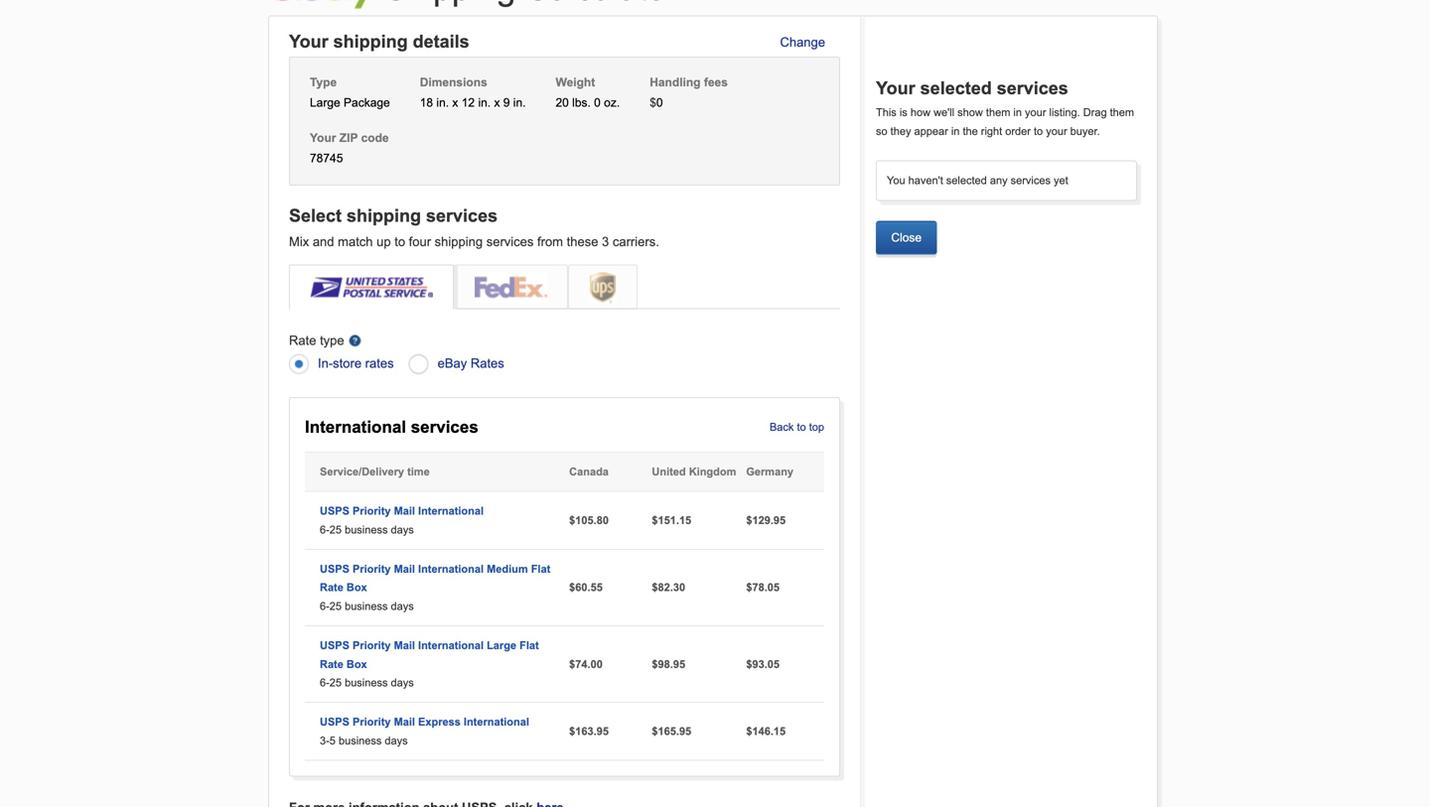 Task type: vqa. For each thing, say whether or not it's contained in the screenshot.
$163.95
yes



Task type: locate. For each thing, give the bounding box(es) containing it.
services up listing.
[[997, 78, 1069, 98]]

0 inside handling fees $ 0
[[657, 96, 663, 109]]

priority for usps priority mail international 6-25 business days
[[353, 505, 391, 518]]

shipping right "four"
[[435, 234, 483, 249]]

them right drag
[[1111, 107, 1135, 119]]

2 horizontal spatial in.
[[514, 96, 526, 109]]

priority down usps priority mail international medium flat rate box 6-25 business days
[[353, 640, 391, 653]]

box inside usps priority mail international large flat rate box 6-25 business days
[[347, 659, 367, 671]]

we'll
[[934, 107, 955, 119]]

your for your shipping details
[[289, 31, 329, 52]]

rate down usps priority mail international 6-25 business days
[[320, 582, 344, 594]]

type
[[320, 333, 344, 348]]

box down usps priority mail international 6-25 business days
[[347, 582, 367, 594]]

shipping
[[334, 31, 408, 52], [347, 205, 421, 226], [435, 234, 483, 249]]

rate type
[[289, 333, 344, 348]]

25 inside usps priority mail international 6-25 business days
[[330, 524, 342, 536]]

package
[[344, 96, 390, 109]]

0 vertical spatial 6-
[[320, 524, 330, 536]]

25 inside usps priority mail international large flat rate box 6-25 business days
[[330, 677, 342, 690]]

appear
[[915, 125, 949, 138]]

your up order
[[1026, 107, 1047, 119]]

1 vertical spatial 25
[[330, 601, 342, 613]]

your up 78745
[[310, 131, 336, 145]]

1 box from the top
[[347, 582, 367, 594]]

days inside usps priority mail international medium flat rate box 6-25 business days
[[391, 601, 414, 613]]

press enter to select usps priority mail international large flat rate box list item
[[305, 627, 825, 704]]

international inside usps priority mail international large flat rate box 6-25 business days
[[418, 640, 484, 653]]

1 horizontal spatial them
[[1111, 107, 1135, 119]]

2 vertical spatial rate
[[320, 659, 344, 671]]

x left 12
[[453, 96, 459, 109]]

2 mail from the top
[[394, 563, 415, 576]]

in left the the
[[952, 125, 960, 138]]

0 vertical spatial box
[[347, 582, 367, 594]]

mail down the time
[[394, 505, 415, 518]]

mail down usps priority mail international 6-25 business days
[[394, 563, 415, 576]]

shipping up type large package
[[334, 31, 408, 52]]

days inside usps priority mail international large flat rate box 6-25 business days
[[391, 677, 414, 690]]

the
[[963, 125, 979, 138]]

ebay rates
[[438, 356, 505, 371]]

usps priority mail international 6-25 business days
[[320, 505, 484, 536]]

1 vertical spatial rate
[[320, 582, 344, 594]]

4 mail from the top
[[394, 717, 415, 729]]

0 vertical spatial your
[[289, 31, 329, 52]]

days down the time
[[391, 524, 414, 536]]

handling fees $ 0
[[650, 76, 728, 109]]

x
[[453, 96, 459, 109], [494, 96, 500, 109]]

your inside your zip code 78745
[[310, 131, 336, 145]]

oz.
[[604, 96, 620, 109]]

2 25 from the top
[[330, 601, 342, 613]]

option group containing in-store rates
[[289, 353, 841, 378]]

international down the time
[[418, 505, 484, 518]]

0 vertical spatial flat
[[531, 563, 551, 576]]

25 inside usps priority mail international medium flat rate box 6-25 business days
[[330, 601, 342, 613]]

flat for usps priority mail international large flat rate box
[[520, 640, 539, 653]]

handling
[[650, 76, 701, 89]]

6- for usps priority mail international large flat rate box
[[320, 677, 330, 690]]

priority for usps priority mail international large flat rate box 6-25 business days
[[353, 640, 391, 653]]

1 vertical spatial shipping
[[347, 205, 421, 226]]

1 horizontal spatial in.
[[478, 96, 491, 109]]

3-
[[320, 735, 330, 748]]

canada
[[570, 466, 609, 478]]

2 box from the top
[[347, 659, 367, 671]]

priority for usps priority mail express international 3-5 business days
[[353, 717, 391, 729]]

in up order
[[1014, 107, 1023, 119]]

1 vertical spatial 6-
[[320, 601, 330, 613]]

1 6- from the top
[[320, 524, 330, 536]]

0 horizontal spatial to
[[395, 234, 405, 249]]

1 vertical spatial flat
[[520, 640, 539, 653]]

Online rates radio
[[409, 353, 433, 377]]

2 vertical spatial 25
[[330, 677, 342, 690]]

1 vertical spatial your
[[876, 78, 916, 98]]

0 horizontal spatial large
[[310, 96, 341, 109]]

6- inside usps priority mail international large flat rate box 6-25 business days
[[320, 677, 330, 690]]

rate inside usps priority mail international medium flat rate box 6-25 business days
[[320, 582, 344, 594]]

your
[[289, 31, 329, 52], [876, 78, 916, 98], [310, 131, 336, 145]]

0 inside weight 20 lbs. 0 oz.
[[594, 96, 601, 109]]

usps for usps priority mail international medium flat rate box 6-25 business days
[[320, 563, 350, 576]]

days inside 'usps priority mail express international 3-5 business days'
[[385, 735, 408, 748]]

box up 'usps priority mail express international 3-5 business days'
[[347, 659, 367, 671]]

priority inside usps priority mail international medium flat rate box 6-25 business days
[[353, 563, 391, 576]]

your down listing.
[[1047, 125, 1068, 138]]

3 25 from the top
[[330, 677, 342, 690]]

days up 'usps priority mail express international 3-5 business days'
[[391, 677, 414, 690]]

your
[[1026, 107, 1047, 119], [1047, 125, 1068, 138]]

0 vertical spatial 25
[[330, 524, 342, 536]]

flat inside usps priority mail international medium flat rate box 6-25 business days
[[531, 563, 551, 576]]

0 vertical spatial shipping
[[334, 31, 408, 52]]

your down the ebay logo
[[289, 31, 329, 52]]

3 priority from the top
[[353, 640, 391, 653]]

3 mail from the top
[[394, 640, 415, 653]]

4 priority from the top
[[353, 717, 391, 729]]

rate up in-store rates option
[[289, 333, 316, 348]]

$165.95
[[652, 726, 692, 738]]

1 usps from the top
[[320, 505, 350, 518]]

international
[[305, 418, 406, 437], [418, 505, 484, 518], [418, 563, 484, 576], [418, 640, 484, 653], [464, 717, 530, 729]]

germany
[[747, 466, 794, 478]]

days
[[391, 524, 414, 536], [391, 601, 414, 613], [391, 677, 414, 690], [385, 735, 408, 748]]

flat down press enter to select usps priority mail international medium flat rate box list item
[[520, 640, 539, 653]]

1 vertical spatial box
[[347, 659, 367, 671]]

your zip code 78745
[[310, 131, 389, 165]]

priority left the express
[[353, 717, 391, 729]]

78745
[[310, 151, 343, 165]]

flat for usps priority mail international medium flat rate box
[[531, 563, 551, 576]]

0 horizontal spatial x
[[453, 96, 459, 109]]

your shipping details
[[289, 31, 470, 52]]

1 vertical spatial large
[[487, 640, 517, 653]]

1 vertical spatial to
[[395, 234, 405, 249]]

mail down usps priority mail international medium flat rate box 6-25 business days
[[394, 640, 415, 653]]

top
[[810, 421, 825, 434]]

mail inside usps priority mail international 6-25 business days
[[394, 505, 415, 518]]

mail for large
[[394, 640, 415, 653]]

priority inside usps priority mail international 6-25 business days
[[353, 505, 391, 518]]

dimensions 18 in. x 12 in. x 9 in.
[[420, 76, 526, 109]]

x left the 9
[[494, 96, 500, 109]]

from
[[538, 234, 563, 249]]

priority inside usps priority mail international large flat rate box 6-25 business days
[[353, 640, 391, 653]]

you
[[887, 174, 906, 187]]

2 usps from the top
[[320, 563, 350, 576]]

In-store rates radio
[[289, 353, 313, 377]]

international for large
[[418, 640, 484, 653]]

0 down handling
[[657, 96, 663, 109]]

press enter to select usps priority mail express international list item
[[305, 704, 825, 762]]

shipping up up
[[347, 205, 421, 226]]

code
[[361, 131, 389, 145]]

express
[[418, 717, 461, 729]]

drag
[[1084, 107, 1108, 119]]

3 6- from the top
[[320, 677, 330, 690]]

usps inside 'usps priority mail express international 3-5 business days'
[[320, 717, 350, 729]]

to right order
[[1034, 125, 1044, 138]]

in. right 12
[[478, 96, 491, 109]]

0 vertical spatial selected
[[921, 78, 992, 98]]

lbs.
[[573, 96, 591, 109]]

business up usps priority mail international large flat rate box 6-25 business days
[[345, 601, 388, 613]]

1 priority from the top
[[353, 505, 391, 518]]

rate inside usps priority mail international large flat rate box 6-25 business days
[[320, 659, 344, 671]]

to left top at bottom
[[797, 421, 807, 434]]

days right '5'
[[385, 735, 408, 748]]

1 horizontal spatial x
[[494, 96, 500, 109]]

3
[[602, 234, 609, 249]]

your up is
[[876, 78, 916, 98]]

press enter to select usps priority mail international medium flat rate box list item
[[305, 551, 825, 627]]

services
[[997, 78, 1069, 98], [1011, 174, 1051, 187], [426, 205, 498, 226], [487, 234, 534, 249], [411, 418, 479, 437]]

0 vertical spatial rate
[[289, 333, 316, 348]]

0
[[594, 96, 601, 109], [657, 96, 663, 109]]

2 them from the left
[[1111, 107, 1135, 119]]

services left yet
[[1011, 174, 1051, 187]]

selected up we'll
[[921, 78, 992, 98]]

international right the express
[[464, 717, 530, 729]]

international left medium
[[418, 563, 484, 576]]

0 horizontal spatial 0
[[594, 96, 601, 109]]

flat right medium
[[531, 563, 551, 576]]

in-
[[318, 356, 333, 371]]

selected left 'any'
[[947, 174, 988, 187]]

$163.95
[[570, 726, 609, 738]]

services left from
[[487, 234, 534, 249]]

listing.
[[1050, 107, 1081, 119]]

1 vertical spatial in
[[952, 125, 960, 138]]

business down service/delivery
[[345, 524, 388, 536]]

1 0 from the left
[[594, 96, 601, 109]]

usps inside usps priority mail international large flat rate box 6-25 business days
[[320, 640, 350, 653]]

1 horizontal spatial 0
[[657, 96, 663, 109]]

2 in. from the left
[[478, 96, 491, 109]]

box for usps priority mail international medium flat rate box
[[347, 582, 367, 594]]

1 horizontal spatial in
[[1014, 107, 1023, 119]]

mail left the express
[[394, 717, 415, 729]]

4 usps from the top
[[320, 717, 350, 729]]

0 horizontal spatial in
[[952, 125, 960, 138]]

fees
[[704, 76, 728, 89]]

priority
[[353, 505, 391, 518], [353, 563, 391, 576], [353, 640, 391, 653], [353, 717, 391, 729]]

selected
[[921, 78, 992, 98], [947, 174, 988, 187]]

2 vertical spatial to
[[797, 421, 807, 434]]

international for 6-
[[418, 505, 484, 518]]

international down usps priority mail international medium flat rate box 6-25 business days
[[418, 640, 484, 653]]

your inside your selected services this is how we'll show them in your listing. drag them so they appear in the right order to your buyer.
[[876, 78, 916, 98]]

services up "four"
[[426, 205, 498, 226]]

0 vertical spatial to
[[1034, 125, 1044, 138]]

2 6- from the top
[[320, 601, 330, 613]]

priority down the service/delivery time
[[353, 505, 391, 518]]

mail inside usps priority mail international medium flat rate box 6-25 business days
[[394, 563, 415, 576]]

0 horizontal spatial them
[[987, 107, 1011, 119]]

you haven't selected any services yet
[[887, 174, 1069, 187]]

0 left oz.
[[594, 96, 601, 109]]

$74.00
[[570, 659, 603, 671]]

priority down usps priority mail international 6-25 business days
[[353, 563, 391, 576]]

2 priority from the top
[[353, 563, 391, 576]]

0 vertical spatial in
[[1014, 107, 1023, 119]]

days up usps priority mail international large flat rate box 6-25 business days
[[391, 601, 414, 613]]

mail for international
[[394, 717, 415, 729]]

0 vertical spatial large
[[310, 96, 341, 109]]

they
[[891, 125, 912, 138]]

1 mail from the top
[[394, 505, 415, 518]]

them up right
[[987, 107, 1011, 119]]

mail inside 'usps priority mail express international 3-5 business days'
[[394, 717, 415, 729]]

international inside usps priority mail international 6-25 business days
[[418, 505, 484, 518]]

option group
[[289, 353, 841, 378]]

time
[[407, 466, 430, 478]]

priority inside 'usps priority mail express international 3-5 business days'
[[353, 717, 391, 729]]

international inside usps priority mail international medium flat rate box 6-25 business days
[[418, 563, 484, 576]]

in. right the 9
[[514, 96, 526, 109]]

business
[[345, 524, 388, 536], [345, 601, 388, 613], [345, 677, 388, 690], [339, 735, 382, 748]]

6-
[[320, 524, 330, 536], [320, 601, 330, 613], [320, 677, 330, 690]]

0 horizontal spatial in.
[[437, 96, 449, 109]]

2 vertical spatial 6-
[[320, 677, 330, 690]]

rate up '5'
[[320, 659, 344, 671]]

large inside usps priority mail international large flat rate box 6-25 business days
[[487, 640, 517, 653]]

2 horizontal spatial to
[[1034, 125, 1044, 138]]

2 vertical spatial your
[[310, 131, 336, 145]]

large inside type large package
[[310, 96, 341, 109]]

$
[[650, 96, 657, 109]]

in-store rates link
[[318, 353, 394, 375]]

usps inside usps priority mail international 6-25 business days
[[320, 505, 350, 518]]

1 25 from the top
[[330, 524, 342, 536]]

them
[[987, 107, 1011, 119], [1111, 107, 1135, 119]]

large down type
[[310, 96, 341, 109]]

3 usps from the top
[[320, 640, 350, 653]]

in-store rates
[[318, 356, 394, 371]]

mix
[[289, 234, 309, 249]]

international up service/delivery
[[305, 418, 406, 437]]

1 in. from the left
[[437, 96, 449, 109]]

rate for usps priority mail international medium flat rate box 6-25 business days
[[320, 582, 344, 594]]

mail
[[394, 505, 415, 518], [394, 563, 415, 576], [394, 640, 415, 653], [394, 717, 415, 729]]

so
[[876, 125, 888, 138]]

box inside usps priority mail international medium flat rate box 6-25 business days
[[347, 582, 367, 594]]

to right up
[[395, 234, 405, 249]]

6- inside usps priority mail international medium flat rate box 6-25 business days
[[320, 601, 330, 613]]

in. right the 18
[[437, 96, 449, 109]]

usps
[[320, 505, 350, 518], [320, 563, 350, 576], [320, 640, 350, 653], [320, 717, 350, 729]]

usps inside usps priority mail international medium flat rate box 6-25 business days
[[320, 563, 350, 576]]

box
[[347, 582, 367, 594], [347, 659, 367, 671]]

$151.15
[[652, 515, 692, 527]]

large down medium
[[487, 640, 517, 653]]

business up 'usps priority mail express international 3-5 business days'
[[345, 677, 388, 690]]

flat inside usps priority mail international large flat rate box 6-25 business days
[[520, 640, 539, 653]]

business right '5'
[[339, 735, 382, 748]]

mail inside usps priority mail international large flat rate box 6-25 business days
[[394, 640, 415, 653]]

1 horizontal spatial large
[[487, 640, 517, 653]]

$60.55
[[570, 582, 603, 594]]

0 vertical spatial your
[[1026, 107, 1047, 119]]

2 0 from the left
[[657, 96, 663, 109]]

store
[[333, 356, 362, 371]]



Task type: describe. For each thing, give the bounding box(es) containing it.
this
[[876, 107, 897, 119]]

match
[[338, 234, 373, 249]]

your for your selected services this is how we'll show them in your listing. drag them so they appear in the right order to your buyer.
[[876, 78, 916, 98]]

weight
[[556, 76, 595, 89]]

any
[[991, 174, 1008, 187]]

1 vertical spatial selected
[[947, 174, 988, 187]]

business inside usps priority mail international large flat rate box 6-25 business days
[[345, 677, 388, 690]]

to inside select shipping services mix and match up to four shipping services from these 3 carriers.
[[395, 234, 405, 249]]

buyer.
[[1071, 125, 1101, 138]]

box for usps priority mail international large flat rate box
[[347, 659, 367, 671]]

$105.80
[[570, 515, 609, 527]]

show
[[958, 107, 984, 119]]

mail for 6-
[[394, 505, 415, 518]]

usps priority mail express international 3-5 business days
[[320, 717, 530, 748]]

back
[[770, 421, 794, 434]]

your selected services this is how we'll show them in your listing. drag them so they appear in the right order to your buyer.
[[876, 78, 1135, 138]]

12
[[462, 96, 475, 109]]

18
[[420, 96, 433, 109]]

ebay rates link
[[438, 353, 505, 375]]

press enter to select usps priority mail international list item
[[305, 493, 825, 551]]

haven't
[[909, 174, 944, 187]]

your for your zip code 78745
[[310, 131, 336, 145]]

selected inside your selected services this is how we'll show them in your listing. drag them so they appear in the right order to your buyer.
[[921, 78, 992, 98]]

how
[[911, 107, 931, 119]]

dimensions
[[420, 76, 488, 89]]

ebay
[[438, 356, 467, 371]]

business inside usps priority mail international 6-25 business days
[[345, 524, 388, 536]]

0 for lbs.
[[594, 96, 601, 109]]

business inside usps priority mail international medium flat rate box 6-25 business days
[[345, 601, 388, 613]]

1 vertical spatial your
[[1047, 125, 1068, 138]]

priority for usps priority mail international medium flat rate box 6-25 business days
[[353, 563, 391, 576]]

1 them from the left
[[987, 107, 1011, 119]]

usps for usps priority mail express international 3-5 business days
[[320, 717, 350, 729]]

order
[[1006, 125, 1031, 138]]

is
[[900, 107, 908, 119]]

select shipping services mix and match up to four shipping services from these 3 carriers.
[[289, 205, 660, 249]]

5
[[330, 735, 336, 748]]

change link
[[766, 26, 841, 58]]

services inside your selected services this is how we'll show them in your listing. drag them so they appear in the right order to your buyer.
[[997, 78, 1069, 98]]

usps for usps priority mail international large flat rate box 6-25 business days
[[320, 640, 350, 653]]

$82.30
[[652, 582, 686, 594]]

business inside 'usps priority mail express international 3-5 business days'
[[339, 735, 382, 748]]

united kingdom germany
[[652, 466, 794, 478]]

close
[[892, 231, 922, 244]]

usps priority mail international medium flat rate box 6-25 business days
[[320, 563, 551, 613]]

services up the time
[[411, 418, 479, 437]]

right
[[982, 125, 1003, 138]]

these
[[567, 234, 599, 249]]

rate for usps priority mail international large flat rate box 6-25 business days
[[320, 659, 344, 671]]

four
[[409, 234, 431, 249]]

days inside usps priority mail international 6-25 business days
[[391, 524, 414, 536]]

$129.95
[[747, 515, 786, 527]]

and
[[313, 234, 334, 249]]

international inside 'usps priority mail express international 3-5 business days'
[[464, 717, 530, 729]]

$78.05
[[747, 582, 780, 594]]

usps priority mail international large flat rate box 6-25 business days
[[320, 640, 539, 690]]

$146.15
[[747, 726, 786, 738]]

international for medium
[[418, 563, 484, 576]]

kingdom
[[689, 466, 737, 478]]

select
[[289, 205, 342, 226]]

service/delivery time
[[320, 466, 430, 478]]

type
[[310, 76, 337, 89]]

change
[[781, 35, 826, 50]]

medium
[[487, 563, 528, 576]]

ebay logo image
[[268, 0, 378, 9]]

25 for usps priority mail international medium flat rate box
[[330, 601, 342, 613]]

shipping for select
[[347, 205, 421, 226]]

1 horizontal spatial to
[[797, 421, 807, 434]]

international services
[[305, 418, 479, 437]]

service/delivery
[[320, 466, 404, 478]]

back to top
[[770, 421, 825, 434]]

type large package
[[310, 76, 390, 109]]

carriers.
[[613, 234, 660, 249]]

$93.05
[[747, 659, 780, 671]]

united
[[652, 466, 686, 478]]

25 for usps priority mail international large flat rate box
[[330, 677, 342, 690]]

1 x from the left
[[453, 96, 459, 109]]

zip
[[340, 131, 358, 145]]

weight 20 lbs. 0 oz.
[[556, 76, 620, 109]]

6- for usps priority mail international medium flat rate box
[[320, 601, 330, 613]]

6- inside usps priority mail international 6-25 business days
[[320, 524, 330, 536]]

2 x from the left
[[494, 96, 500, 109]]

20
[[556, 96, 569, 109]]

rates
[[471, 356, 505, 371]]

0 for $
[[657, 96, 663, 109]]

$98.95
[[652, 659, 686, 671]]

mail for medium
[[394, 563, 415, 576]]

yet
[[1054, 174, 1069, 187]]

rates
[[365, 356, 394, 371]]

shipping for your
[[334, 31, 408, 52]]

3 in. from the left
[[514, 96, 526, 109]]

to inside your selected services this is how we'll show them in your listing. drag them so they appear in the right order to your buyer.
[[1034, 125, 1044, 138]]

close button
[[876, 221, 938, 255]]

details
[[413, 31, 470, 52]]

2 vertical spatial shipping
[[435, 234, 483, 249]]

international services link
[[305, 418, 479, 437]]

usps for usps priority mail international 6-25 business days
[[320, 505, 350, 518]]

9
[[504, 96, 510, 109]]

up
[[377, 234, 391, 249]]



